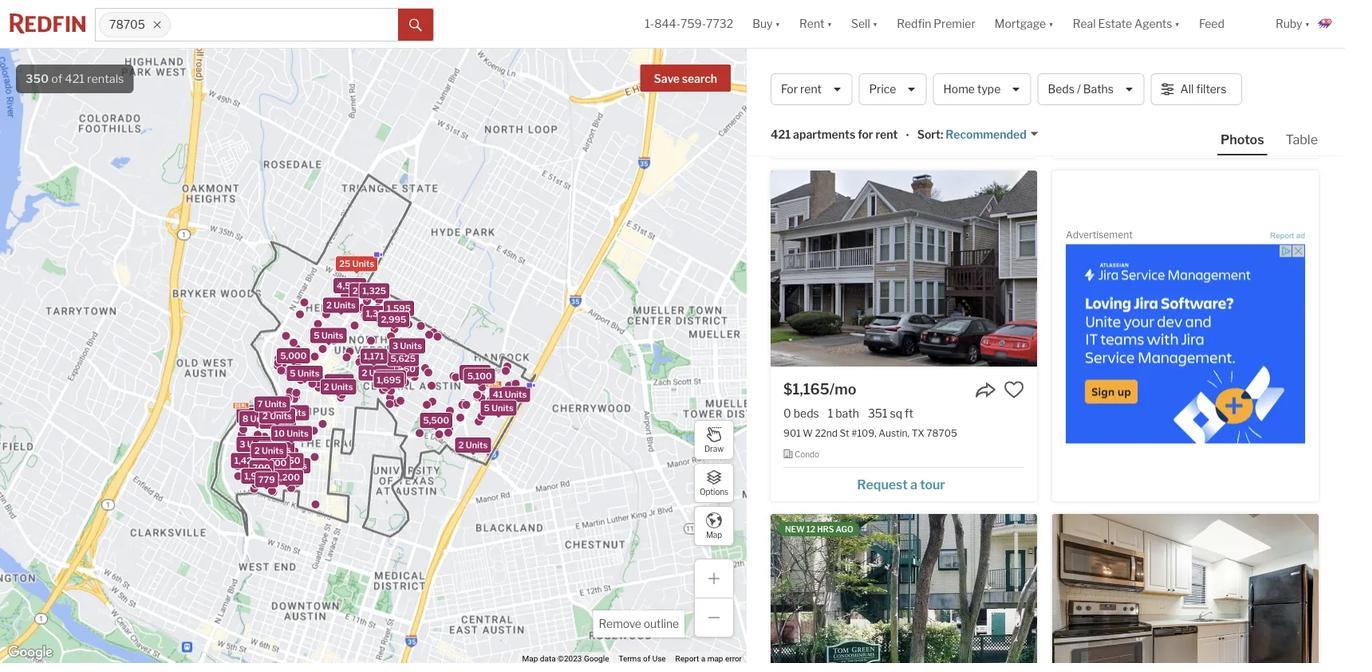 Task type: vqa. For each thing, say whether or not it's contained in the screenshot.
$1,165 on the right of the page
yes



Task type: describe. For each thing, give the bounding box(es) containing it.
buy ▾
[[753, 17, 780, 31]]

/mo for $1,950
[[1114, 34, 1141, 51]]

$1,475
[[784, 34, 831, 51]]

12
[[807, 525, 816, 534]]

st for $1,475
[[838, 81, 848, 92]]

save search
[[654, 72, 717, 86]]

google image
[[4, 643, 57, 664]]

rentals
[[87, 72, 124, 86]]

$1,165
[[784, 381, 830, 398]]

5,000
[[280, 351, 307, 362]]

949-
[[952, 132, 982, 147]]

save search button
[[640, 65, 731, 92]]

sell ▾
[[851, 17, 878, 31]]

beds / baths button
[[1038, 73, 1145, 105]]

779
[[258, 475, 275, 486]]

w for $1,165
[[803, 427, 813, 439]]

0 horizontal spatial 421
[[65, 72, 85, 86]]

$1,950
[[1065, 34, 1114, 51]]

▾ for buy ▾
[[775, 17, 780, 31]]

647
[[860, 60, 881, 74]]

▾ for mortgage ▾
[[1049, 17, 1054, 31]]

tx for $1,475 /mo
[[911, 81, 923, 92]]

0 vertical spatial 5 units
[[314, 331, 343, 341]]

1 bath for $1,475
[[820, 60, 851, 74]]

table
[[1286, 132, 1318, 147]]

real estate agents ▾ button
[[1063, 0, 1190, 48]]

photo of 915 w 23rd st #202, austin, tx 78705 image
[[771, 0, 1037, 20]]

▾ for rent ▾
[[827, 17, 832, 31]]

1,975
[[244, 472, 268, 482]]

buy ▾ button
[[743, 0, 790, 48]]

0 horizontal spatial a
[[848, 132, 855, 147]]

ft for $1,165 /mo
[[905, 407, 914, 421]]

1 for $1,475 /mo
[[820, 60, 825, 74]]

1,450
[[271, 451, 295, 461]]

rent ▾ button
[[800, 0, 832, 48]]

41
[[493, 390, 503, 400]]

austin, for $1,950 /mo
[[1163, 81, 1194, 92]]

apartments
[[832, 64, 933, 86]]

st for $1,950
[[1123, 81, 1132, 92]]

421 inside 421 apartments for rent •
[[771, 128, 791, 142]]

0 horizontal spatial 5
[[290, 369, 296, 379]]

for rent
[[781, 82, 822, 96]]

$1,165 /mo
[[784, 381, 857, 398]]

2,300
[[261, 458, 287, 469]]

sq for $1,475 /mo
[[884, 60, 896, 74]]

1,800
[[371, 367, 396, 377]]

rent ▾
[[800, 17, 832, 31]]

0 horizontal spatial request
[[795, 132, 846, 147]]

redfin premier
[[897, 17, 976, 31]]

1,350
[[366, 309, 390, 319]]

photo of 706 w 22nd st #202, austin, tx 78705 image
[[1052, 514, 1319, 664]]

submit search image
[[409, 19, 422, 32]]

tx for $1,165 /mo
[[912, 427, 925, 439]]

1,165
[[268, 465, 291, 475]]

647 sq ft
[[860, 60, 907, 74]]

5,625
[[390, 354, 416, 364]]

(512)
[[918, 132, 949, 147]]

rent ▾ button
[[790, 0, 842, 48]]

rent inside dropdown button
[[800, 17, 825, 31]]

photo of 3115 tom green st #204, austin, tx 78705 image
[[771, 514, 1037, 664]]

78705 for $1,165 /mo
[[927, 427, 957, 439]]

1,650
[[391, 364, 416, 375]]

bath for $1,165
[[836, 407, 859, 421]]

22nd for $1,950
[[1098, 81, 1121, 92]]

draw button
[[694, 421, 734, 460]]

buy ▾ button
[[753, 0, 780, 48]]

all
[[1181, 82, 1194, 96]]

sort
[[917, 128, 941, 142]]

1 bath for $1,165
[[828, 407, 859, 421]]

2,150
[[276, 456, 300, 467]]

706 w 22nd st #306, austin, tx 78705
[[1065, 81, 1242, 92]]

price
[[869, 82, 896, 96]]

25
[[339, 259, 351, 269]]

7
[[258, 399, 263, 410]]

3 right 6
[[276, 408, 282, 418]]

1 vertical spatial rent
[[965, 64, 1005, 86]]

728 sq ft
[[1149, 60, 1195, 74]]

bath for $1,475
[[827, 60, 851, 74]]

favorite button checkbox for $1,475 /mo
[[1004, 33, 1025, 54]]

25 units
[[339, 259, 374, 269]]

▾ for ruby ▾
[[1305, 17, 1310, 31]]

/mo for $1,165
[[830, 381, 857, 398]]

901
[[784, 427, 801, 439]]

hrs
[[817, 525, 834, 534]]

recommended
[[946, 128, 1027, 142]]

#306,
[[1135, 81, 1161, 92]]

type
[[977, 82, 1001, 96]]

ago
[[836, 525, 854, 534]]

2 horizontal spatial 5
[[484, 403, 490, 414]]

3 up 2,300 on the left of page
[[261, 445, 267, 455]]

premier
[[934, 17, 976, 31]]

(254)
[[1199, 132, 1232, 147]]

for for apartments
[[937, 64, 961, 86]]

advertisement
[[1066, 229, 1133, 241]]

$1,950 /mo
[[1065, 34, 1141, 51]]

8
[[242, 414, 248, 425]]

706
[[1065, 81, 1084, 92]]

▾ for sell ▾
[[873, 17, 878, 31]]

agents
[[1135, 17, 1173, 31]]

report
[[1270, 232, 1294, 240]]

1,325
[[363, 286, 386, 296]]

sq for $1,950 /mo
[[1172, 60, 1184, 74]]

6
[[263, 416, 269, 427]]

photo of 901 w 22nd st #109, austin, tx 78705 image
[[771, 171, 1037, 367]]

351
[[868, 407, 888, 421]]

home type
[[944, 82, 1001, 96]]

beds for $1,950
[[1074, 60, 1100, 74]]

sell ▾ button
[[842, 0, 887, 48]]

3 units up 1,425
[[240, 440, 269, 450]]

austin, for $1,475 /mo
[[877, 81, 909, 92]]

5,500
[[423, 416, 449, 426]]

6970
[[1262, 132, 1296, 147]]

map region
[[0, 0, 807, 664]]

apartments
[[793, 128, 856, 142]]

estate
[[1098, 17, 1132, 31]]

condo for $1,475
[[795, 103, 820, 113]]

new 12 hrs ago
[[785, 525, 854, 534]]

901 w 22nd st #109, austin, tx 78705
[[784, 427, 957, 439]]



Task type: locate. For each thing, give the bounding box(es) containing it.
w right /
[[1086, 81, 1096, 92]]

real estate agents ▾
[[1073, 17, 1180, 31]]

options
[[700, 488, 729, 497]]

1 horizontal spatial rent
[[965, 64, 1005, 86]]

1 vertical spatial for
[[858, 128, 873, 142]]

2 vertical spatial 5
[[484, 403, 490, 414]]

rent inside 421 apartments for rent •
[[876, 128, 898, 142]]

3,200
[[248, 467, 274, 477]]

1 vertical spatial request
[[857, 477, 908, 493]]

request a tour button down 901 w 22nd st #109, austin, tx 78705
[[784, 471, 1025, 495]]

new
[[785, 525, 805, 534]]

421 right of
[[65, 72, 85, 86]]

austin, for $1,165 /mo
[[879, 427, 910, 439]]

1 horizontal spatial 5
[[314, 331, 320, 341]]

421 apartments for rent •
[[771, 128, 909, 143]]

5 units down the 5,000
[[290, 369, 320, 379]]

rent up $1,475
[[800, 17, 825, 31]]

ad region
[[1066, 245, 1305, 444]]

0 horizontal spatial beds
[[794, 407, 819, 421]]

1 down $1,165 /mo
[[828, 407, 833, 421]]

1 vertical spatial 5 units
[[290, 369, 320, 379]]

22nd down 0 beds
[[815, 427, 838, 439]]

5
[[314, 331, 320, 341], [290, 369, 296, 379], [484, 403, 490, 414]]

st left #109,
[[840, 427, 849, 439]]

1 vertical spatial request a tour
[[857, 477, 945, 493]]

3 units up 5,625 on the bottom left of page
[[392, 341, 422, 352]]

1 vertical spatial beds
[[794, 407, 819, 421]]

1 left bed
[[784, 60, 789, 74]]

real
[[1073, 17, 1096, 31]]

421
[[65, 72, 85, 86], [771, 128, 791, 142]]

#109,
[[852, 427, 877, 439]]

rent down favorite button image
[[965, 64, 1005, 86]]

0 horizontal spatial favorite button image
[[1004, 380, 1025, 401]]

a down 901 w 22nd st #109, austin, tx 78705
[[910, 477, 918, 493]]

/mo up #109,
[[830, 381, 857, 398]]

915
[[784, 81, 801, 92]]

0 horizontal spatial tour
[[858, 132, 883, 147]]

1 horizontal spatial 421
[[771, 128, 791, 142]]

beds / baths
[[1048, 82, 1114, 96]]

a
[[848, 132, 855, 147], [910, 477, 918, 493]]

1 vertical spatial favorite button image
[[1004, 380, 1025, 401]]

None search field
[[171, 9, 398, 41]]

$1,475 /mo
[[784, 34, 858, 51]]

request down 901 w 22nd st #109, austin, tx 78705
[[857, 477, 908, 493]]

feed button
[[1190, 0, 1266, 48]]

for left 'type'
[[937, 64, 961, 86]]

ruby
[[1276, 17, 1303, 31]]

1
[[784, 60, 789, 74], [820, 60, 825, 74], [1109, 60, 1114, 74], [828, 407, 833, 421]]

condo down beds / baths
[[1077, 103, 1101, 113]]

st for $1,165
[[840, 427, 849, 439]]

0 vertical spatial favorite button checkbox
[[1004, 33, 1025, 54]]

1 request a tour button from the top
[[784, 126, 901, 150]]

0 horizontal spatial rent
[[800, 82, 822, 96]]

1 bath up #109,
[[828, 407, 859, 421]]

condo down 901
[[795, 450, 820, 460]]

78705
[[109, 18, 145, 31], [771, 64, 828, 86], [925, 81, 956, 92], [1211, 81, 1242, 92], [927, 427, 957, 439]]

0 horizontal spatial for
[[858, 128, 873, 142]]

/mo down 'real estate agents ▾'
[[1114, 34, 1141, 51]]

7103
[[982, 132, 1014, 147]]

austin, down 351 sq ft
[[879, 427, 910, 439]]

austin, down 728 sq ft
[[1163, 81, 1194, 92]]

beds
[[1048, 82, 1075, 96]]

favorite button checkbox for $1,165 /mo
[[1004, 380, 1025, 401]]

condo for $1,950
[[1077, 103, 1101, 113]]

of
[[51, 72, 62, 86]]

3 up 5,625 on the bottom left of page
[[392, 341, 398, 352]]

1 down $1,950 /mo
[[1109, 60, 1114, 74]]

remove 78705 image
[[152, 20, 162, 30]]

0 vertical spatial 421
[[65, 72, 85, 86]]

1 bath for $1,950
[[1109, 60, 1140, 74]]

rent inside button
[[800, 82, 822, 96]]

report ad
[[1270, 232, 1305, 240]]

sq
[[884, 60, 896, 74], [1172, 60, 1184, 74], [890, 407, 903, 421]]

•
[[906, 129, 909, 143]]

1 horizontal spatial a
[[910, 477, 918, 493]]

map
[[706, 531, 722, 540]]

tx right the all
[[1197, 81, 1209, 92]]

redfin premier button
[[887, 0, 985, 48]]

favorite button image for $1,950 /mo
[[1285, 33, 1306, 54]]

0 vertical spatial favorite button image
[[1285, 33, 1306, 54]]

sell ▾ button
[[851, 0, 878, 48]]

sq right "728"
[[1172, 60, 1184, 74]]

78705 for $1,475 /mo
[[925, 81, 956, 92]]

favorite button image
[[1285, 33, 1306, 54], [1004, 380, 1025, 401]]

favorite button image
[[1004, 33, 1025, 54]]

sq right 647
[[884, 60, 896, 74]]

2 vertical spatial 5 units
[[484, 403, 514, 414]]

tour for 1st request a tour button from the bottom
[[920, 477, 945, 493]]

78705 for $1,950 /mo
[[1211, 81, 1242, 92]]

mortgage ▾ button
[[995, 0, 1054, 48]]

1 horizontal spatial beds
[[1074, 60, 1100, 74]]

0 vertical spatial rent
[[800, 82, 822, 96]]

feed
[[1199, 17, 1225, 31]]

filters
[[1196, 82, 1227, 96]]

request a tour button
[[784, 126, 901, 150], [784, 471, 1025, 495]]

for for apartments
[[858, 128, 873, 142]]

759-
[[681, 17, 706, 31]]

0 vertical spatial for
[[937, 64, 961, 86]]

1 horizontal spatial favorite button image
[[1285, 33, 1306, 54]]

condo down for rent
[[795, 103, 820, 113]]

favorite button checkbox
[[1285, 33, 1306, 54]]

1 vertical spatial 22nd
[[815, 427, 838, 439]]

user photo image
[[1317, 14, 1336, 34]]

remove outline
[[599, 618, 679, 632]]

1 vertical spatial 5
[[290, 369, 296, 379]]

1 ▾ from the left
[[775, 17, 780, 31]]

1 vertical spatial rent
[[876, 128, 898, 142]]

st right 23rd
[[838, 81, 848, 92]]

5 ▾ from the left
[[1175, 17, 1180, 31]]

7 units
[[258, 399, 287, 410]]

1 for $1,950 /mo
[[1109, 60, 1114, 74]]

▾ right sell
[[873, 17, 878, 31]]

1 for $1,165 /mo
[[828, 407, 833, 421]]

w for $1,475
[[803, 81, 813, 92]]

rent left •
[[876, 128, 898, 142]]

1 bath up #306,
[[1109, 60, 1140, 74]]

(254) 718-6970
[[1199, 132, 1296, 147]]

recommended button
[[943, 127, 1039, 143]]

22nd right /
[[1098, 81, 1121, 92]]

2 request a tour button from the top
[[784, 471, 1025, 495]]

1 horizontal spatial tour
[[920, 477, 945, 493]]

▾ right the ruby
[[1305, 17, 1310, 31]]

1 vertical spatial favorite button checkbox
[[1004, 380, 1025, 401]]

0 vertical spatial request a tour button
[[784, 126, 901, 150]]

rent right for
[[800, 82, 822, 96]]

w
[[803, 81, 813, 92], [1086, 81, 1096, 92], [803, 427, 813, 439]]

4 ▾ from the left
[[1049, 17, 1054, 31]]

1 horizontal spatial request
[[857, 477, 908, 493]]

for
[[781, 82, 798, 96]]

request a tour button down 23rd
[[784, 126, 901, 150]]

970
[[240, 411, 257, 421]]

0 vertical spatial rent
[[800, 17, 825, 31]]

22nd
[[1098, 81, 1121, 92], [815, 427, 838, 439]]

▾ right agents
[[1175, 17, 1180, 31]]

0 vertical spatial 22nd
[[1098, 81, 1121, 92]]

buy
[[753, 17, 773, 31]]

1 bath up 23rd
[[820, 60, 851, 74]]

1 horizontal spatial for
[[937, 64, 961, 86]]

41 units
[[493, 390, 527, 400]]

bath up 23rd
[[827, 60, 851, 74]]

/mo down sell
[[831, 34, 858, 51]]

real estate agents ▾ link
[[1073, 0, 1180, 48]]

draw
[[705, 445, 724, 454]]

0 vertical spatial beds
[[1074, 60, 1100, 74]]

▾ right buy
[[775, 17, 780, 31]]

▾
[[775, 17, 780, 31], [827, 17, 832, 31], [873, 17, 878, 31], [1049, 17, 1054, 31], [1175, 17, 1180, 31], [1305, 17, 1310, 31]]

save
[[654, 72, 680, 86]]

718-
[[1234, 132, 1262, 147]]

/
[[1077, 82, 1081, 96]]

:
[[941, 128, 943, 142]]

0 vertical spatial tour
[[858, 132, 883, 147]]

3 up 1,425
[[240, 440, 245, 450]]

1 vertical spatial tour
[[920, 477, 945, 493]]

condo
[[795, 103, 820, 113], [1077, 103, 1101, 113], [795, 450, 820, 460]]

8 units
[[242, 414, 272, 425]]

1,150
[[328, 377, 351, 387]]

0 horizontal spatial 22nd
[[815, 427, 838, 439]]

350 of 421 rentals
[[26, 72, 124, 86]]

3 units up 10 units
[[276, 408, 306, 418]]

(512) 949-7103
[[918, 132, 1014, 147]]

350
[[26, 72, 49, 86]]

request a tour
[[795, 132, 883, 147], [857, 477, 945, 493]]

beds up 706 at right
[[1074, 60, 1100, 74]]

sq right 351
[[890, 407, 903, 421]]

options button
[[694, 464, 734, 504]]

request a tour down 901 w 22nd st #109, austin, tx 78705
[[857, 477, 945, 493]]

0 vertical spatial request a tour
[[795, 132, 883, 147]]

1 vertical spatial request a tour button
[[784, 471, 1025, 495]]

3 units up 2,300 on the left of page
[[261, 445, 291, 455]]

tx for $1,950 /mo
[[1197, 81, 1209, 92]]

request down for rent button
[[795, 132, 846, 147]]

ft for $1,950 /mo
[[1187, 60, 1195, 74]]

1 up 23rd
[[820, 60, 825, 74]]

0 horizontal spatial rent
[[800, 17, 825, 31]]

for inside 421 apartments for rent •
[[858, 128, 873, 142]]

tx right price
[[911, 81, 923, 92]]

austin, down 647 sq ft
[[877, 81, 909, 92]]

tour for 1st request a tour button from the top
[[858, 132, 883, 147]]

sort :
[[917, 128, 943, 142]]

w right 915
[[803, 81, 813, 92]]

st left #306,
[[1123, 81, 1132, 92]]

0 vertical spatial 5
[[314, 331, 320, 341]]

all filters button
[[1151, 73, 1242, 105]]

#202,
[[850, 81, 875, 92]]

5 units down 41
[[484, 403, 514, 414]]

2,500
[[373, 356, 399, 367]]

a down the #202,
[[848, 132, 855, 147]]

/mo for $1,475
[[831, 34, 858, 51]]

tx
[[911, 81, 923, 92], [1197, 81, 1209, 92], [912, 427, 925, 439]]

2 ▾ from the left
[[827, 17, 832, 31]]

ft for $1,475 /mo
[[898, 60, 907, 74]]

tour
[[858, 132, 883, 147], [920, 477, 945, 493]]

6 ▾ from the left
[[1305, 17, 1310, 31]]

w for $1,950
[[1086, 81, 1096, 92]]

2,200
[[275, 473, 300, 483]]

bath up #109,
[[836, 407, 859, 421]]

favorite button image for $1,165 /mo
[[1004, 380, 1025, 401]]

photo of 706 w 22nd st #306, austin, tx 78705 image
[[1052, 0, 1319, 20]]

700
[[253, 463, 270, 473]]

request a tour down 23rd
[[795, 132, 883, 147]]

bath up #306,
[[1116, 60, 1140, 74]]

1 horizontal spatial 22nd
[[1098, 81, 1121, 92]]

1-844-759-7732
[[645, 17, 733, 31]]

▾ up $1,475 /mo
[[827, 17, 832, 31]]

5 units up the 1,150
[[314, 331, 343, 341]]

table button
[[1283, 131, 1321, 154]]

1 vertical spatial a
[[910, 477, 918, 493]]

1 vertical spatial 421
[[771, 128, 791, 142]]

0 vertical spatial a
[[848, 132, 855, 147]]

915 w 23rd st #202, austin, tx 78705
[[784, 81, 956, 92]]

1 horizontal spatial rent
[[876, 128, 898, 142]]

2
[[1065, 60, 1072, 74], [353, 286, 358, 296], [326, 300, 332, 311], [362, 368, 367, 379], [324, 382, 329, 393], [263, 411, 268, 422], [458, 440, 464, 451], [254, 446, 260, 456], [278, 461, 283, 472]]

bath for $1,950
[[1116, 60, 1140, 74]]

▾ right mortgage
[[1049, 17, 1054, 31]]

units
[[352, 259, 374, 269], [360, 286, 382, 296], [334, 300, 356, 311], [321, 331, 343, 341], [400, 341, 422, 352], [369, 368, 391, 379], [298, 369, 320, 379], [331, 382, 353, 393], [505, 390, 527, 400], [265, 399, 287, 410], [492, 403, 514, 414], [284, 408, 306, 418], [270, 411, 292, 422], [250, 414, 272, 425], [271, 416, 293, 427], [287, 429, 309, 439], [247, 440, 269, 450], [466, 440, 488, 451], [269, 445, 291, 455], [262, 446, 284, 456], [285, 461, 307, 472]]

w right 901
[[803, 427, 813, 439]]

map button
[[694, 507, 734, 547]]

for right apartments
[[858, 128, 873, 142]]

for rent button
[[771, 73, 853, 105]]

0 vertical spatial request
[[795, 132, 846, 147]]

ruby ▾
[[1276, 17, 1310, 31]]

tx down 351 sq ft
[[912, 427, 925, 439]]

1 favorite button checkbox from the top
[[1004, 33, 1025, 54]]

home
[[944, 82, 975, 96]]

22nd for $1,165
[[815, 427, 838, 439]]

421 left apartments
[[771, 128, 791, 142]]

report ad button
[[1270, 232, 1305, 244]]

3 ▾ from the left
[[873, 17, 878, 31]]

sq for $1,165 /mo
[[890, 407, 903, 421]]

beds right "0"
[[794, 407, 819, 421]]

23rd
[[815, 81, 836, 92]]

favorite button checkbox
[[1004, 33, 1025, 54], [1004, 380, 1025, 401]]

beds for $1,165
[[794, 407, 819, 421]]

10 units
[[274, 429, 309, 439]]

2 favorite button checkbox from the top
[[1004, 380, 1025, 401]]

mortgage ▾ button
[[985, 0, 1063, 48]]



